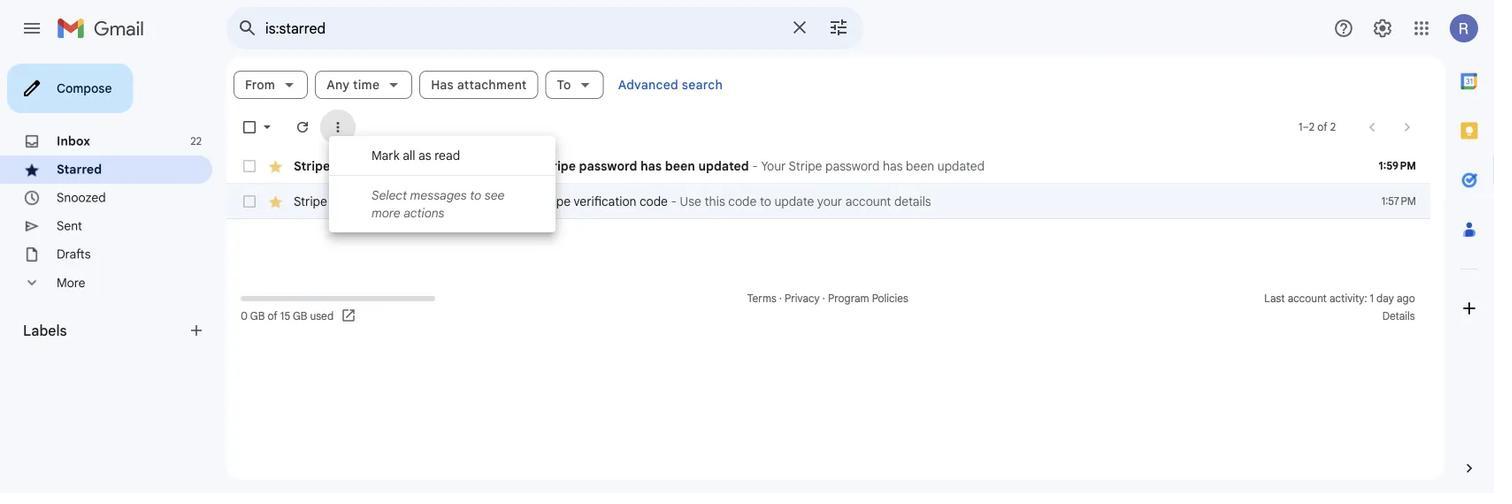 Task type: locate. For each thing, give the bounding box(es) containing it.
inbox link
[[57, 134, 90, 149]]

0
[[241, 310, 248, 323]]

your
[[510, 158, 537, 174], [761, 158, 786, 174], [510, 194, 534, 209]]

code right this
[[728, 194, 757, 209]]

terms
[[747, 292, 777, 306]]

program
[[828, 292, 869, 306]]

updated
[[699, 158, 749, 174], [938, 158, 985, 174]]

your
[[817, 194, 842, 209]]

· right privacy link
[[823, 292, 826, 306]]

to inside select messages to see more actions
[[470, 188, 482, 203]]

starred link
[[57, 162, 102, 177]]

gb right 15
[[293, 310, 307, 323]]

stripe
[[294, 158, 330, 174], [539, 158, 576, 174], [789, 158, 822, 174], [294, 194, 327, 209], [537, 194, 571, 209]]

0 horizontal spatial account
[[846, 194, 891, 209]]

inbox for inbox
[[57, 134, 90, 149]]

to
[[557, 77, 571, 92]]

program policies link
[[828, 292, 909, 306]]

2 been from the left
[[906, 158, 935, 174]]

- up inbox your stripe verification code - use this code to update your account details ‌ ‌ ‌ ‌ ‌ ‌ ‌ ‌ ‌ ‌ ‌ ‌ ‌ ‌ ‌ ‌ ‌ ‌ ‌ ‌ ‌ ‌ ‌ ‌ ‌ ‌ ‌ ‌ ‌ ‌ ‌ ‌ ‌ ‌ ‌ ‌ ‌ ‌ ‌ ‌ ‌ ‌ ‌ ‌ ‌ ‌ ‌ ‌ ‌ ‌ ‌ ‌ ‌ ‌ ‌ ‌ ‌ ‌ ‌ ‌ ‌ ‌ ‌ ‌ ‌ ‌ ‌ ‌ ‌ ‌ ‌ ‌ ‌ ‌ ‌ ‌ ‌ ‌
[[752, 158, 758, 174]]

account right last
[[1288, 292, 1327, 306]]

has attachment button
[[420, 71, 538, 99]]

select
[[372, 188, 407, 203]]

·
[[779, 292, 782, 306], [823, 292, 826, 306]]

1 horizontal spatial password
[[826, 158, 880, 174]]

messages
[[410, 188, 467, 203]]

account down the your stripe password has been updated - your stripe password has been updated ‌ ‌ ‌ ‌ ‌ ‌ ‌ ‌ ‌ ‌ ‌ ‌ ‌ ‌ ‌ ‌ ‌ ‌ ‌ ‌ ‌ ‌ ‌ ‌ ‌ ‌ ‌ ‌ ‌ ‌ ‌ ‌ ‌ ‌ ‌ ‌ ‌ ‌ ‌ ‌ ‌ ‌ ‌ ‌ ‌ ‌ ‌ ‌ ‌ ‌ ‌ ‌ ‌ ‌ ‌ ‌ ‌ ‌ ‌ ‌ ‌ ‌ ‌ ‌ ‌ ‌ ‌ ‌ ‌ ‌ ‌ ‌ ‌ ‌ ‌ ‌ ‌ ‌ ‌ ‌ ‌ ‌
[[846, 194, 891, 209]]

starred
[[57, 162, 102, 177]]

1 horizontal spatial account
[[1288, 292, 1327, 306]]

1:57 pm
[[1382, 195, 1417, 208]]

1 code from the left
[[640, 194, 668, 209]]

0 horizontal spatial updated
[[699, 158, 749, 174]]

has
[[431, 77, 454, 92]]

0 horizontal spatial ·
[[779, 292, 782, 306]]

account inside last account activity: 1 day ago details
[[1288, 292, 1327, 306]]

sent
[[57, 219, 82, 234]]

used
[[310, 310, 334, 323]]

15
[[280, 310, 290, 323]]

password
[[579, 158, 637, 174], [826, 158, 880, 174]]

1 horizontal spatial been
[[906, 158, 935, 174]]

0 horizontal spatial password
[[579, 158, 637, 174]]

more
[[372, 205, 400, 221]]

inbox your stripe verification code - use this code to update your account details ‌ ‌ ‌ ‌ ‌ ‌ ‌ ‌ ‌ ‌ ‌ ‌ ‌ ‌ ‌ ‌ ‌ ‌ ‌ ‌ ‌ ‌ ‌ ‌ ‌ ‌ ‌ ‌ ‌ ‌ ‌ ‌ ‌ ‌ ‌ ‌ ‌ ‌ ‌ ‌ ‌ ‌ ‌ ‌ ‌ ‌ ‌ ‌ ‌ ‌ ‌ ‌ ‌ ‌ ‌ ‌ ‌ ‌ ‌ ‌ ‌ ‌ ‌ ‌ ‌ ‌ ‌ ‌ ‌ ‌ ‌ ‌ ‌ ‌ ‌ ‌ ‌ ‌
[[474, 194, 1179, 209]]

1 row from the top
[[227, 149, 1431, 184]]

clear search image
[[782, 10, 818, 45]]

0 vertical spatial account
[[846, 194, 891, 209]]

been
[[665, 158, 695, 174], [906, 158, 935, 174]]

refresh image
[[294, 119, 311, 136]]

been up 'use'
[[665, 158, 695, 174]]

-
[[752, 158, 758, 174], [671, 194, 677, 209]]

has down advanced
[[641, 158, 662, 174]]

as
[[419, 148, 431, 163]]

1 gb from the left
[[250, 310, 265, 323]]

more image
[[329, 119, 347, 136]]

any
[[327, 77, 350, 92]]

advanced search options image
[[821, 10, 857, 45]]

row
[[227, 149, 1431, 184], [227, 184, 1431, 219]]

row up your
[[227, 149, 1431, 184]]

· right 'terms' link
[[779, 292, 782, 306]]

1 password from the left
[[579, 158, 637, 174]]

code left 'use'
[[640, 194, 668, 209]]

labels navigation
[[0, 57, 227, 494]]

0 vertical spatial inbox
[[57, 134, 90, 149]]

- left 'use'
[[671, 194, 677, 209]]

inbox inside labels navigation
[[57, 134, 90, 149]]

inbox right messages
[[474, 195, 501, 208]]

labels heading
[[23, 322, 188, 340]]

your stripe password has been updated - your stripe password has been updated ‌ ‌ ‌ ‌ ‌ ‌ ‌ ‌ ‌ ‌ ‌ ‌ ‌ ‌ ‌ ‌ ‌ ‌ ‌ ‌ ‌ ‌ ‌ ‌ ‌ ‌ ‌ ‌ ‌ ‌ ‌ ‌ ‌ ‌ ‌ ‌ ‌ ‌ ‌ ‌ ‌ ‌ ‌ ‌ ‌ ‌ ‌ ‌ ‌ ‌ ‌ ‌ ‌ ‌ ‌ ‌ ‌ ‌ ‌ ‌ ‌ ‌ ‌ ‌ ‌ ‌ ‌ ‌ ‌ ‌ ‌ ‌ ‌ ‌ ‌ ‌ ‌ ‌ ‌ ‌ ‌ ‌
[[510, 158, 1245, 174]]

2 row from the top
[[227, 184, 1431, 219]]

‌
[[988, 158, 988, 174], [991, 158, 991, 174], [994, 158, 994, 174], [998, 158, 998, 174], [1001, 158, 1001, 174], [1004, 158, 1004, 174], [1007, 158, 1007, 174], [1010, 158, 1010, 174], [1013, 158, 1013, 174], [1017, 158, 1017, 174], [1020, 158, 1020, 174], [1023, 158, 1023, 174], [1026, 158, 1026, 174], [1029, 158, 1029, 174], [1032, 158, 1033, 174], [1036, 158, 1036, 174], [1039, 158, 1039, 174], [1042, 158, 1042, 174], [1045, 158, 1045, 174], [1048, 158, 1048, 174], [1052, 158, 1052, 174], [1055, 158, 1055, 174], [1058, 158, 1058, 174], [1061, 158, 1061, 174], [1064, 158, 1064, 174], [1067, 158, 1067, 174], [1071, 158, 1071, 174], [1074, 158, 1074, 174], [1077, 158, 1077, 174], [1080, 158, 1080, 174], [1083, 158, 1083, 174], [1086, 158, 1086, 174], [1090, 158, 1090, 174], [1093, 158, 1093, 174], [1096, 158, 1096, 174], [1099, 158, 1099, 174], [1102, 158, 1102, 174], [1105, 158, 1105, 174], [1109, 158, 1109, 174], [1112, 158, 1112, 174], [1115, 158, 1115, 174], [1118, 158, 1118, 174], [1121, 158, 1121, 174], [1124, 158, 1124, 174], [1128, 158, 1128, 174], [1131, 158, 1131, 174], [1134, 158, 1134, 174], [1137, 158, 1137, 174], [1140, 158, 1140, 174], [1143, 158, 1143, 174], [1147, 158, 1147, 174], [1150, 158, 1150, 174], [1153, 158, 1153, 174], [1156, 158, 1156, 174], [1159, 158, 1159, 174], [1163, 158, 1163, 174], [1166, 158, 1166, 174], [1169, 158, 1169, 174], [1172, 158, 1172, 174], [1175, 158, 1175, 174], [1178, 158, 1178, 174], [1182, 158, 1182, 174], [1185, 158, 1185, 174], [1188, 158, 1188, 174], [1191, 158, 1191, 174], [1194, 158, 1194, 174], [1197, 158, 1197, 174], [1201, 158, 1201, 174], [1204, 158, 1204, 174], [1207, 158, 1207, 174], [1210, 158, 1210, 174], [1213, 158, 1213, 174], [1216, 158, 1216, 174], [1220, 158, 1220, 174], [1223, 158, 1223, 174], [1226, 158, 1226, 174], [1229, 158, 1229, 174], [1232, 158, 1232, 174], [1235, 158, 1235, 174], [1239, 158, 1239, 174], [1242, 158, 1242, 174], [1245, 158, 1245, 174], [935, 194, 935, 209], [938, 194, 938, 209], [941, 194, 941, 209], [944, 194, 944, 209], [947, 194, 947, 209], [950, 194, 950, 209], [954, 194, 954, 209], [957, 194, 957, 209], [960, 194, 960, 209], [963, 194, 963, 209], [966, 194, 966, 209], [970, 194, 970, 209], [973, 194, 973, 209], [976, 194, 976, 209], [979, 194, 979, 209], [982, 194, 982, 209], [985, 194, 985, 209], [989, 194, 989, 209], [992, 194, 992, 209], [995, 194, 995, 209], [998, 194, 998, 209], [1001, 194, 1001, 209], [1004, 194, 1004, 209], [1008, 194, 1008, 209], [1011, 194, 1011, 209], [1014, 194, 1014, 209], [1017, 194, 1017, 209], [1020, 194, 1020, 209], [1023, 194, 1023, 209], [1027, 194, 1027, 209], [1030, 194, 1030, 209], [1033, 194, 1033, 209], [1036, 194, 1036, 209], [1039, 194, 1039, 209], [1042, 194, 1042, 209], [1046, 194, 1046, 209], [1049, 194, 1049, 209], [1052, 194, 1052, 209], [1055, 194, 1055, 209], [1058, 194, 1058, 209], [1061, 194, 1061, 209], [1065, 194, 1065, 209], [1068, 194, 1068, 209], [1071, 194, 1071, 209], [1074, 194, 1074, 209], [1077, 194, 1077, 209], [1081, 194, 1081, 209], [1084, 194, 1084, 209], [1087, 194, 1087, 209], [1090, 194, 1090, 209], [1093, 194, 1093, 209], [1096, 194, 1096, 209], [1100, 194, 1100, 209], [1103, 194, 1103, 209], [1106, 194, 1106, 209], [1109, 194, 1109, 209], [1112, 194, 1112, 209], [1115, 194, 1115, 209], [1119, 194, 1119, 209], [1122, 194, 1122, 209], [1125, 194, 1125, 209], [1128, 194, 1128, 209], [1131, 194, 1131, 209], [1134, 194, 1134, 209], [1138, 194, 1138, 209], [1141, 194, 1141, 209], [1144, 194, 1144, 209], [1147, 194, 1147, 209], [1150, 194, 1150, 209], [1153, 194, 1153, 209], [1157, 194, 1157, 209], [1160, 194, 1160, 209], [1163, 194, 1163, 209], [1166, 194, 1166, 209], [1169, 194, 1169, 209], [1172, 194, 1172, 209], [1176, 194, 1176, 209], [1179, 194, 1179, 209]]

more button
[[0, 269, 212, 297]]

1 vertical spatial inbox
[[474, 195, 501, 208]]

1 horizontal spatial gb
[[293, 310, 307, 323]]

0 horizontal spatial has
[[641, 158, 662, 174]]

password up your
[[826, 158, 880, 174]]

of
[[268, 310, 278, 323]]

0 horizontal spatial gb
[[250, 310, 265, 323]]

terms · privacy · program policies
[[747, 292, 909, 306]]

1 horizontal spatial updated
[[938, 158, 985, 174]]

row down the your stripe password has been updated - your stripe password has been updated ‌ ‌ ‌ ‌ ‌ ‌ ‌ ‌ ‌ ‌ ‌ ‌ ‌ ‌ ‌ ‌ ‌ ‌ ‌ ‌ ‌ ‌ ‌ ‌ ‌ ‌ ‌ ‌ ‌ ‌ ‌ ‌ ‌ ‌ ‌ ‌ ‌ ‌ ‌ ‌ ‌ ‌ ‌ ‌ ‌ ‌ ‌ ‌ ‌ ‌ ‌ ‌ ‌ ‌ ‌ ‌ ‌ ‌ ‌ ‌ ‌ ‌ ‌ ‌ ‌ ‌ ‌ ‌ ‌ ‌ ‌ ‌ ‌ ‌ ‌ ‌ ‌ ‌ ‌ ‌ ‌ ‌
[[227, 184, 1431, 219]]

1 horizontal spatial code
[[728, 194, 757, 209]]

snoozed
[[57, 190, 106, 206]]

gmail image
[[57, 11, 153, 46]]

0 horizontal spatial to
[[470, 188, 482, 203]]

any time
[[327, 77, 380, 92]]

None checkbox
[[241, 158, 258, 175]]

password up verification
[[579, 158, 637, 174]]

to
[[470, 188, 482, 203], [760, 194, 771, 209]]

footer
[[227, 290, 1431, 326]]

0 horizontal spatial -
[[671, 194, 677, 209]]

been up details
[[906, 158, 935, 174]]

to left see
[[470, 188, 482, 203]]

None checkbox
[[241, 119, 258, 136], [241, 193, 258, 211], [241, 119, 258, 136], [241, 193, 258, 211]]

inbox
[[57, 134, 90, 149], [474, 195, 501, 208]]

main menu image
[[21, 18, 42, 39]]

your right read
[[510, 158, 537, 174]]

0 horizontal spatial inbox
[[57, 134, 90, 149]]

select messages to see more actions
[[372, 188, 505, 221]]

account
[[846, 194, 891, 209], [1288, 292, 1327, 306]]

compose button
[[7, 64, 133, 113]]

22
[[190, 135, 202, 148]]

labels
[[23, 322, 67, 340]]

has
[[641, 158, 662, 174], [883, 158, 903, 174]]

inbox up starred link
[[57, 134, 90, 149]]

2 password from the left
[[826, 158, 880, 174]]

Search mail text field
[[265, 19, 779, 37]]

1 horizontal spatial to
[[760, 194, 771, 209]]

0 horizontal spatial been
[[665, 158, 695, 174]]

drafts
[[57, 247, 91, 262]]

this
[[705, 194, 725, 209]]

attachment
[[457, 77, 527, 92]]

read
[[435, 148, 460, 163]]

1 horizontal spatial ·
[[823, 292, 826, 306]]

code
[[640, 194, 668, 209], [728, 194, 757, 209]]

has up details
[[883, 158, 903, 174]]

search
[[682, 77, 723, 92]]

more
[[57, 275, 85, 291]]

1 vertical spatial account
[[1288, 292, 1327, 306]]

1 horizontal spatial has
[[883, 158, 903, 174]]

1 horizontal spatial inbox
[[474, 195, 501, 208]]

gb
[[250, 310, 265, 323], [293, 310, 307, 323]]

0 vertical spatial -
[[752, 158, 758, 174]]

tab list
[[1445, 57, 1494, 430]]

1 horizontal spatial -
[[752, 158, 758, 174]]

privacy link
[[785, 292, 820, 306]]

2 · from the left
[[823, 292, 826, 306]]

gb right 0
[[250, 310, 265, 323]]

compose
[[57, 81, 112, 96]]

None search field
[[227, 7, 864, 50]]

actions
[[404, 205, 445, 221]]

1 · from the left
[[779, 292, 782, 306]]

inbox inside inbox your stripe verification code - use this code to update your account details ‌ ‌ ‌ ‌ ‌ ‌ ‌ ‌ ‌ ‌ ‌ ‌ ‌ ‌ ‌ ‌ ‌ ‌ ‌ ‌ ‌ ‌ ‌ ‌ ‌ ‌ ‌ ‌ ‌ ‌ ‌ ‌ ‌ ‌ ‌ ‌ ‌ ‌ ‌ ‌ ‌ ‌ ‌ ‌ ‌ ‌ ‌ ‌ ‌ ‌ ‌ ‌ ‌ ‌ ‌ ‌ ‌ ‌ ‌ ‌ ‌ ‌ ‌ ‌ ‌ ‌ ‌ ‌ ‌ ‌ ‌ ‌ ‌ ‌ ‌ ‌ ‌ ‌
[[474, 195, 501, 208]]

0 horizontal spatial code
[[640, 194, 668, 209]]

details link
[[1383, 310, 1415, 323]]

1:59 pm
[[1379, 160, 1417, 173]]

policies
[[872, 292, 909, 306]]

to left update
[[760, 194, 771, 209]]



Task type: vqa. For each thing, say whether or not it's contained in the screenshot.
the this
yes



Task type: describe. For each thing, give the bounding box(es) containing it.
0 gb of 15 gb used
[[241, 310, 334, 323]]

settings image
[[1372, 18, 1394, 39]]

footer containing terms
[[227, 290, 1431, 326]]

activity:
[[1330, 292, 1368, 306]]

last account activity: 1 day ago details
[[1265, 292, 1415, 323]]

2 has from the left
[[883, 158, 903, 174]]

to button
[[545, 71, 604, 99]]

from
[[245, 77, 275, 92]]

2 gb from the left
[[293, 310, 307, 323]]

ago
[[1397, 292, 1415, 306]]

search mail image
[[232, 12, 264, 44]]

use
[[680, 194, 702, 209]]

privacy
[[785, 292, 820, 306]]

2 code from the left
[[728, 194, 757, 209]]

details
[[894, 194, 931, 209]]

1 vertical spatial -
[[671, 194, 677, 209]]

any time button
[[315, 71, 413, 99]]

inbox for inbox your stripe verification code - use this code to update your account details ‌ ‌ ‌ ‌ ‌ ‌ ‌ ‌ ‌ ‌ ‌ ‌ ‌ ‌ ‌ ‌ ‌ ‌ ‌ ‌ ‌ ‌ ‌ ‌ ‌ ‌ ‌ ‌ ‌ ‌ ‌ ‌ ‌ ‌ ‌ ‌ ‌ ‌ ‌ ‌ ‌ ‌ ‌ ‌ ‌ ‌ ‌ ‌ ‌ ‌ ‌ ‌ ‌ ‌ ‌ ‌ ‌ ‌ ‌ ‌ ‌ ‌ ‌ ‌ ‌ ‌ ‌ ‌ ‌ ‌ ‌ ‌ ‌ ‌ ‌ ‌ ‌ ‌
[[474, 195, 501, 208]]

sent link
[[57, 219, 82, 234]]

update
[[775, 194, 814, 209]]

1 has from the left
[[641, 158, 662, 174]]

1
[[1370, 292, 1374, 306]]

snoozed link
[[57, 190, 106, 206]]

has attachment
[[431, 77, 527, 92]]

mark
[[372, 148, 400, 163]]

your up update
[[761, 158, 786, 174]]

time
[[353, 77, 380, 92]]

all
[[403, 148, 415, 163]]

advanced search button
[[611, 69, 730, 101]]

1 updated from the left
[[699, 158, 749, 174]]

advanced search
[[618, 77, 723, 92]]

drafts link
[[57, 247, 91, 262]]

2 updated from the left
[[938, 158, 985, 174]]

day
[[1377, 292, 1394, 306]]

advanced
[[618, 77, 679, 92]]

details
[[1383, 310, 1415, 323]]

see
[[485, 188, 505, 203]]

from button
[[234, 71, 308, 99]]

last
[[1265, 292, 1285, 306]]

follow link to manage storage image
[[341, 308, 358, 326]]

1 been from the left
[[665, 158, 695, 174]]

terms link
[[747, 292, 777, 306]]

your right see
[[510, 194, 534, 209]]

mark all as read
[[372, 148, 460, 163]]

verification
[[574, 194, 637, 209]]



